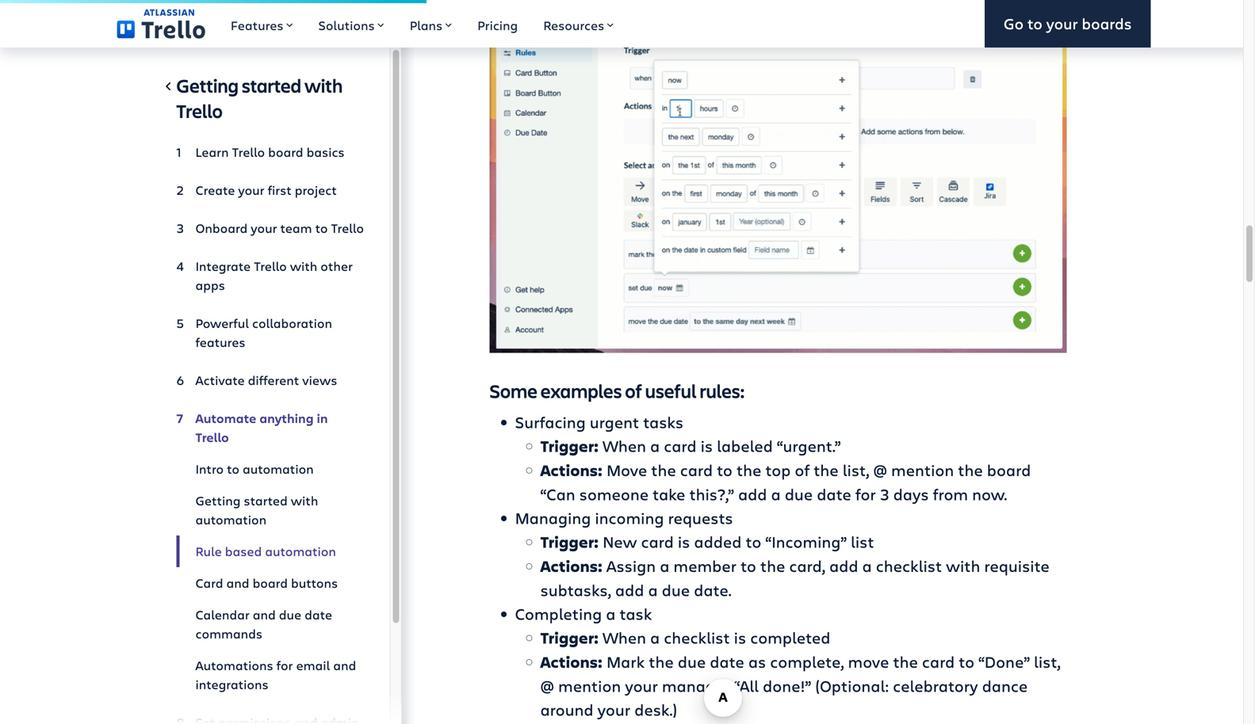 Task type: describe. For each thing, give the bounding box(es) containing it.
2 horizontal spatial add
[[829, 555, 858, 577]]

when for urgent
[[603, 435, 646, 457]]

project
[[295, 182, 337, 199]]

managing
[[515, 507, 591, 529]]

started for trello
[[242, 73, 301, 98]]

go to your boards link
[[985, 0, 1151, 48]]

with for integrate trello with other apps
[[290, 258, 317, 275]]

started for automation
[[244, 492, 288, 509]]

getting for trello
[[176, 73, 239, 98]]

a up task
[[648, 580, 658, 601]]

your inside onboard your team to trello "link"
[[251, 220, 277, 237]]

board for basics
[[268, 143, 303, 161]]

0 vertical spatial of
[[625, 379, 642, 404]]

automation inside getting started with automation
[[195, 511, 266, 528]]

collaboration
[[252, 315, 332, 332]]

trigger: when a checklist is completed
[[540, 627, 830, 649]]

to inside assign a member to the card, add a checklist with requisite subtasks, add a due date.
[[741, 555, 756, 577]]

from
[[933, 484, 968, 505]]

actions: for when a card is labeled "urgent."
[[540, 460, 602, 481]]

mark the due date as complete, move the card to "done" list, @ mention your manager "all done!" (optional: celebratory dance around your desk.)
[[540, 651, 1061, 721]]

days
[[893, 484, 929, 505]]

a down list
[[862, 555, 872, 577]]

is inside trigger: new card is added to "incoming" list
[[678, 531, 690, 553]]

integrate trello with other apps
[[195, 258, 353, 294]]

urgent
[[590, 412, 639, 433]]

your inside the create your first project link
[[238, 182, 264, 199]]

some examples of useful rules:
[[490, 379, 745, 404]]

this?,"
[[689, 484, 734, 505]]

with inside assign a member to the card, add a checklist with requisite subtasks, add a due date.
[[946, 555, 980, 577]]

manager
[[662, 676, 730, 697]]

when for a
[[603, 627, 646, 649]]

powerful collaboration features link
[[176, 308, 364, 358]]

the inside assign a member to the card, add a checklist with requisite subtasks, add a due date.
[[760, 555, 785, 577]]

top
[[765, 459, 791, 481]]

to inside the mark the due date as complete, move the card to "done" list, @ mention your manager "all done!" (optional: celebratory dance around your desk.)
[[959, 651, 974, 673]]

automate anything in trello link
[[176, 403, 364, 453]]

views
[[302, 372, 337, 389]]

your left desk.)
[[597, 699, 630, 721]]

trello inside getting started with trello
[[176, 98, 223, 123]]

"done"
[[978, 651, 1030, 673]]

pricing link
[[465, 0, 531, 48]]

trigger: for managing
[[540, 532, 599, 553]]

the up now.
[[958, 459, 983, 481]]

card inside move the card to the top of the list, @ mention the board "can someone take this?," add a due date for 3 days from now.
[[680, 459, 713, 481]]

card inside trigger: when a card is labeled "urgent."
[[664, 435, 697, 457]]

to inside "link"
[[315, 220, 328, 237]]

onboard
[[195, 220, 248, 237]]

create your first project
[[195, 182, 337, 199]]

calendar and due date commands
[[195, 606, 332, 643]]

assign
[[606, 555, 656, 577]]

due inside the mark the due date as complete, move the card to "done" list, @ mention your manager "all done!" (optional: celebratory dance around your desk.)
[[678, 651, 706, 673]]

a inside move the card to the top of the list, @ mention the board "can someone take this?," add a due date for 3 days from now.
[[771, 484, 781, 505]]

trigger: new card is added to "incoming" list
[[540, 531, 874, 553]]

rule
[[195, 543, 222, 560]]

and for calendar
[[253, 606, 276, 624]]

labeled
[[717, 435, 773, 457]]

automations for email and integrations link
[[176, 650, 364, 701]]

desk.)
[[634, 699, 677, 721]]

getting for automation
[[195, 492, 241, 509]]

due inside move the card to the top of the list, @ mention the board "can someone take this?," add a due date for 3 days from now.
[[785, 484, 813, 505]]

take
[[653, 484, 685, 505]]

calendar
[[195, 606, 250, 624]]

automate anything in trello
[[195, 410, 328, 446]]

list
[[851, 531, 874, 553]]

some
[[490, 379, 537, 404]]

learn trello board basics link
[[176, 136, 364, 168]]

getting started with trello link
[[176, 73, 364, 130]]

card
[[195, 575, 223, 592]]

a left task
[[606, 603, 616, 625]]

card and board buttons
[[195, 575, 338, 592]]

move the card to the top of the list, @ mention the board "can someone take this?," add a due date for 3 days from now.
[[540, 459, 1031, 505]]

features button
[[218, 0, 306, 48]]

with for getting started with automation
[[291, 492, 318, 509]]

powerful collaboration features
[[195, 315, 332, 351]]

date for mark the due date as complete, move the card to "done" list, @ mention your manager "all done!" (optional: celebratory dance around your desk.)
[[710, 651, 744, 673]]

trello inside onboard your team to trello "link"
[[331, 220, 364, 237]]

move
[[606, 459, 647, 481]]

go to your boards
[[1004, 13, 1132, 34]]

page progress progress bar
[[0, 0, 427, 3]]

tasks
[[643, 412, 683, 433]]

integrations
[[195, 676, 268, 693]]

card inside the mark the due date as complete, move the card to "done" list, @ mention your manager "all done!" (optional: celebratory dance around your desk.)
[[922, 651, 955, 673]]

rule based automation
[[195, 543, 336, 560]]

@ inside the mark the due date as complete, move the card to "done" list, @ mention your manager "all done!" (optional: celebratory dance around your desk.)
[[540, 676, 554, 697]]

checklist inside trigger: when a checklist is completed
[[664, 627, 730, 649]]

checklist inside assign a member to the card, add a checklist with requisite subtasks, add a due date.
[[876, 555, 942, 577]]

"urgent."
[[777, 435, 841, 457]]

pricing
[[477, 17, 518, 34]]

and inside automations for email and integrations
[[333, 657, 356, 674]]

features
[[231, 17, 283, 34]]

board for buttons
[[253, 575, 288, 592]]

list, inside the mark the due date as complete, move the card to "done" list, @ mention your manager "all done!" (optional: celebratory dance around your desk.)
[[1034, 651, 1061, 673]]

activate different views link
[[176, 365, 364, 396]]

date.
[[694, 580, 731, 601]]

create your first project link
[[176, 174, 364, 206]]

trello inside learn trello board basics link
[[232, 143, 265, 161]]

board inside move the card to the top of the list, @ mention the board "can someone take this?," add a due date for 3 days from now.
[[987, 459, 1031, 481]]

is for surfacing urgent tasks
[[701, 435, 713, 457]]

due inside assign a member to the card, add a checklist with requisite subtasks, add a due date.
[[662, 580, 690, 601]]

added
[[694, 531, 742, 553]]

the up take
[[651, 459, 676, 481]]

trello inside automate anything in trello
[[195, 429, 229, 446]]

calendar and due date commands link
[[176, 599, 364, 650]]

the down the "urgent."
[[814, 459, 839, 481]]

"all
[[734, 676, 759, 697]]

powerful
[[195, 315, 249, 332]]

member
[[673, 555, 737, 577]]

intro to automation link
[[176, 453, 364, 485]]

trigger: for surfacing
[[540, 436, 599, 457]]

trigger: for completing
[[540, 628, 599, 649]]

celebratory
[[893, 676, 978, 697]]

trello inside integrate trello with other apps
[[254, 258, 287, 275]]

onboard your team to trello
[[195, 220, 364, 237]]

intro to automation
[[195, 461, 314, 478]]

automation for based
[[265, 543, 336, 560]]

surfacing
[[515, 412, 586, 433]]

an image showing how to create an automation rule on a trello board image
[[490, 0, 1067, 353]]

resources
[[543, 17, 604, 34]]

go
[[1004, 13, 1024, 34]]

subtasks,
[[540, 580, 611, 601]]

add inside move the card to the top of the list, @ mention the board "can someone take this?," add a due date for 3 days from now.
[[738, 484, 767, 505]]

managing incoming requests
[[515, 507, 733, 529]]

automations
[[195, 657, 273, 674]]

create
[[195, 182, 235, 199]]

resources button
[[531, 0, 626, 48]]

date for calendar and due date commands
[[305, 606, 332, 624]]

card inside trigger: new card is added to "incoming" list
[[641, 531, 674, 553]]

first
[[268, 182, 292, 199]]



Task type: locate. For each thing, give the bounding box(es) containing it.
automation up the buttons
[[265, 543, 336, 560]]

0 vertical spatial automation
[[243, 461, 314, 478]]

is inside trigger: when a card is labeled "urgent."
[[701, 435, 713, 457]]

new
[[603, 531, 637, 553]]

2 vertical spatial is
[[734, 627, 746, 649]]

automation down automate anything in trello link
[[243, 461, 314, 478]]

1 horizontal spatial is
[[701, 435, 713, 457]]

0 horizontal spatial @
[[540, 676, 554, 697]]

your left "boards"
[[1046, 13, 1078, 34]]

commands
[[195, 626, 262, 643]]

integrate
[[195, 258, 251, 275]]

1 vertical spatial mention
[[558, 676, 621, 697]]

0 horizontal spatial of
[[625, 379, 642, 404]]

trigger: down completing
[[540, 628, 599, 649]]

1 vertical spatial started
[[244, 492, 288, 509]]

to
[[1027, 13, 1042, 34], [315, 220, 328, 237], [717, 459, 732, 481], [227, 461, 239, 478], [746, 531, 761, 553], [741, 555, 756, 577], [959, 651, 974, 673]]

as
[[748, 651, 766, 673]]

1 horizontal spatial @
[[873, 459, 887, 481]]

your left first
[[238, 182, 264, 199]]

trello up learn
[[176, 98, 223, 123]]

date inside move the card to the top of the list, @ mention the board "can someone take this?," add a due date for 3 days from now.
[[817, 484, 851, 505]]

actions: up subtasks,
[[540, 556, 602, 577]]

1 horizontal spatial checklist
[[876, 555, 942, 577]]

completing
[[515, 603, 602, 625]]

1 vertical spatial of
[[795, 459, 810, 481]]

@ inside move the card to the top of the list, @ mention the board "can someone take this?," add a due date for 3 days from now.
[[873, 459, 887, 481]]

0 vertical spatial trigger:
[[540, 436, 599, 457]]

0 vertical spatial and
[[226, 575, 249, 592]]

trigger: inside trigger: when a checklist is completed
[[540, 628, 599, 649]]

1 vertical spatial trigger:
[[540, 532, 599, 553]]

of right top
[[795, 459, 810, 481]]

actions: for new card is added to "incoming" list
[[540, 556, 602, 577]]

getting started with automation link
[[176, 485, 364, 536]]

when
[[603, 435, 646, 457], [603, 627, 646, 649]]

0 vertical spatial checklist
[[876, 555, 942, 577]]

to left "done"
[[959, 651, 974, 673]]

card and board buttons link
[[176, 568, 364, 599]]

getting started with automation
[[195, 492, 318, 528]]

mention up days
[[891, 459, 954, 481]]

1 vertical spatial @
[[540, 676, 554, 697]]

due inside calendar and due date commands
[[279, 606, 301, 624]]

examples
[[540, 379, 622, 404]]

is up "all
[[734, 627, 746, 649]]

date down the buttons
[[305, 606, 332, 624]]

1 horizontal spatial of
[[795, 459, 810, 481]]

and right the card
[[226, 575, 249, 592]]

plans
[[410, 17, 442, 34]]

assign a member to the card, add a checklist with requisite subtasks, add a due date.
[[540, 555, 1050, 601]]

card up assign
[[641, 531, 674, 553]]

trigger: inside trigger: new card is added to "incoming" list
[[540, 532, 599, 553]]

0 vertical spatial for
[[855, 484, 876, 505]]

1 vertical spatial checklist
[[664, 627, 730, 649]]

with left requisite
[[946, 555, 980, 577]]

1 vertical spatial add
[[829, 555, 858, 577]]

team
[[280, 220, 312, 237]]

started inside getting started with automation
[[244, 492, 288, 509]]

to right 'team'
[[315, 220, 328, 237]]

integrate trello with other apps link
[[176, 251, 364, 301]]

trello
[[176, 98, 223, 123], [232, 143, 265, 161], [331, 220, 364, 237], [254, 258, 287, 275], [195, 429, 229, 446]]

2 horizontal spatial date
[[817, 484, 851, 505]]

getting
[[176, 73, 239, 98], [195, 492, 241, 509]]

add
[[738, 484, 767, 505], [829, 555, 858, 577], [615, 580, 644, 601]]

solutions
[[318, 17, 375, 34]]

checklist up manager
[[664, 627, 730, 649]]

a inside trigger: when a checklist is completed
[[650, 627, 660, 649]]

for left email
[[276, 657, 293, 674]]

2 vertical spatial and
[[333, 657, 356, 674]]

mention
[[891, 459, 954, 481], [558, 676, 621, 697]]

based
[[225, 543, 262, 560]]

0 vertical spatial actions:
[[540, 460, 602, 481]]

1 vertical spatial is
[[678, 531, 690, 553]]

board inside learn trello board basics link
[[268, 143, 303, 161]]

for inside move the card to the top of the list, @ mention the board "can someone take this?," add a due date for 3 days from now.
[[855, 484, 876, 505]]

1 horizontal spatial date
[[710, 651, 744, 673]]

for inside automations for email and integrations
[[276, 657, 293, 674]]

1 vertical spatial date
[[305, 606, 332, 624]]

list,
[[843, 459, 869, 481], [1034, 651, 1061, 673]]

for
[[855, 484, 876, 505], [276, 657, 293, 674]]

started down intro to automation link
[[244, 492, 288, 509]]

2 vertical spatial trigger:
[[540, 628, 599, 649]]

2 vertical spatial board
[[253, 575, 288, 592]]

@ up the 3
[[873, 459, 887, 481]]

to inside move the card to the top of the list, @ mention the board "can someone take this?," add a due date for 3 days from now.
[[717, 459, 732, 481]]

due up manager
[[678, 651, 706, 673]]

getting down intro
[[195, 492, 241, 509]]

0 vertical spatial board
[[268, 143, 303, 161]]

different
[[248, 372, 299, 389]]

is for completing a task
[[734, 627, 746, 649]]

@ up around in the bottom of the page
[[540, 676, 554, 697]]

apps
[[195, 277, 225, 294]]

started
[[242, 73, 301, 98], [244, 492, 288, 509]]

automate
[[195, 410, 256, 427]]

board down rule based automation link
[[253, 575, 288, 592]]

surfacing urgent tasks
[[515, 412, 683, 433]]

1 trigger: from the top
[[540, 436, 599, 457]]

2 when from the top
[[603, 627, 646, 649]]

2 vertical spatial add
[[615, 580, 644, 601]]

the down labeled
[[736, 459, 761, 481]]

trello up other
[[331, 220, 364, 237]]

trigger: down managing
[[540, 532, 599, 553]]

date inside the mark the due date as complete, move the card to "done" list, @ mention your manager "all done!" (optional: celebratory dance around your desk.)
[[710, 651, 744, 673]]

automation for to
[[243, 461, 314, 478]]

0 vertical spatial @
[[873, 459, 887, 481]]

trigger: inside trigger: when a card is labeled "urgent."
[[540, 436, 599, 457]]

to right go
[[1027, 13, 1042, 34]]

0 vertical spatial mention
[[891, 459, 954, 481]]

1 horizontal spatial for
[[855, 484, 876, 505]]

2 trigger: from the top
[[540, 532, 599, 553]]

buttons
[[291, 575, 338, 592]]

trigger:
[[540, 436, 599, 457], [540, 532, 599, 553], [540, 628, 599, 649]]

trello down automate
[[195, 429, 229, 446]]

complete,
[[770, 651, 844, 673]]

1 horizontal spatial mention
[[891, 459, 954, 481]]

when up the "mark"
[[603, 627, 646, 649]]

board up first
[[268, 143, 303, 161]]

to up this?,"
[[717, 459, 732, 481]]

due down card and board buttons link
[[279, 606, 301, 624]]

email
[[296, 657, 330, 674]]

to right added
[[746, 531, 761, 553]]

atlassian trello image
[[117, 9, 205, 39]]

and inside card and board buttons link
[[226, 575, 249, 592]]

card,
[[789, 555, 825, 577]]

and right email
[[333, 657, 356, 674]]

intro
[[195, 461, 224, 478]]

due
[[785, 484, 813, 505], [662, 580, 690, 601], [279, 606, 301, 624], [678, 651, 706, 673]]

is
[[701, 435, 713, 457], [678, 531, 690, 553], [734, 627, 746, 649]]

0 vertical spatial started
[[242, 73, 301, 98]]

automation
[[243, 461, 314, 478], [195, 511, 266, 528], [265, 543, 336, 560]]

getting inside getting started with trello
[[176, 73, 239, 98]]

other
[[321, 258, 353, 275]]

to right intro
[[227, 461, 239, 478]]

1 vertical spatial automation
[[195, 511, 266, 528]]

date left as
[[710, 651, 744, 673]]

trigger: down surfacing
[[540, 436, 599, 457]]

the down trigger: when a checklist is completed
[[649, 651, 674, 673]]

due left date.
[[662, 580, 690, 601]]

0 horizontal spatial for
[[276, 657, 293, 674]]

requests
[[668, 507, 733, 529]]

board inside card and board buttons link
[[253, 575, 288, 592]]

board up now.
[[987, 459, 1031, 481]]

0 horizontal spatial is
[[678, 531, 690, 553]]

1 horizontal spatial add
[[738, 484, 767, 505]]

due down top
[[785, 484, 813, 505]]

"incoming"
[[765, 531, 847, 553]]

mark
[[606, 651, 645, 673]]

1 vertical spatial list,
[[1034, 651, 1061, 673]]

solutions button
[[306, 0, 397, 48]]

checklist down days
[[876, 555, 942, 577]]

trello down onboard your team to trello "link"
[[254, 258, 287, 275]]

add down assign
[[615, 580, 644, 601]]

1 vertical spatial getting
[[195, 492, 241, 509]]

someone
[[579, 484, 649, 505]]

list, up list
[[843, 459, 869, 481]]

card
[[664, 435, 697, 457], [680, 459, 713, 481], [641, 531, 674, 553], [922, 651, 955, 673]]

activate different views
[[195, 372, 337, 389]]

now.
[[972, 484, 1007, 505]]

a
[[650, 435, 660, 457], [771, 484, 781, 505], [660, 555, 669, 577], [862, 555, 872, 577], [648, 580, 658, 601], [606, 603, 616, 625], [650, 627, 660, 649]]

0 horizontal spatial and
[[226, 575, 249, 592]]

actions: for when a checklist is completed
[[540, 652, 602, 673]]

your left 'team'
[[251, 220, 277, 237]]

for left the 3
[[855, 484, 876, 505]]

onboard your team to trello link
[[176, 212, 364, 244]]

is inside trigger: when a checklist is completed
[[734, 627, 746, 649]]

useful
[[645, 379, 696, 404]]

plans button
[[397, 0, 465, 48]]

your inside "go to your boards" link
[[1046, 13, 1078, 34]]

requisite
[[984, 555, 1050, 577]]

0 vertical spatial add
[[738, 484, 767, 505]]

1 horizontal spatial and
[[253, 606, 276, 624]]

boards
[[1082, 13, 1132, 34]]

with down intro to automation link
[[291, 492, 318, 509]]

of up urgent at bottom
[[625, 379, 642, 404]]

with
[[304, 73, 343, 98], [290, 258, 317, 275], [291, 492, 318, 509], [946, 555, 980, 577]]

0 horizontal spatial mention
[[558, 676, 621, 697]]

the right the move
[[893, 651, 918, 673]]

with for getting started with trello
[[304, 73, 343, 98]]

date left the 3
[[817, 484, 851, 505]]

0 vertical spatial when
[[603, 435, 646, 457]]

add down top
[[738, 484, 767, 505]]

0 horizontal spatial add
[[615, 580, 644, 601]]

a down tasks
[[650, 435, 660, 457]]

1 horizontal spatial list,
[[1034, 651, 1061, 673]]

when inside trigger: when a checklist is completed
[[603, 627, 646, 649]]

actions: up "can
[[540, 460, 602, 481]]

add down list
[[829, 555, 858, 577]]

0 vertical spatial getting
[[176, 73, 239, 98]]

a down task
[[650, 627, 660, 649]]

automation up based
[[195, 511, 266, 528]]

3 actions: from the top
[[540, 652, 602, 673]]

when up move
[[603, 435, 646, 457]]

0 horizontal spatial list,
[[843, 459, 869, 481]]

1 when from the top
[[603, 435, 646, 457]]

date inside calendar and due date commands
[[305, 606, 332, 624]]

dance
[[982, 676, 1028, 697]]

started inside getting started with trello
[[242, 73, 301, 98]]

your up desk.)
[[625, 676, 658, 697]]

and for card
[[226, 575, 249, 592]]

in
[[317, 410, 328, 427]]

trello right learn
[[232, 143, 265, 161]]

to down added
[[741, 555, 756, 577]]

2 actions: from the top
[[540, 556, 602, 577]]

activate
[[195, 372, 245, 389]]

with down solutions
[[304, 73, 343, 98]]

features
[[195, 334, 245, 351]]

is down requests
[[678, 531, 690, 553]]

board
[[268, 143, 303, 161], [987, 459, 1031, 481], [253, 575, 288, 592]]

when inside trigger: when a card is labeled "urgent."
[[603, 435, 646, 457]]

your
[[1046, 13, 1078, 34], [238, 182, 264, 199], [251, 220, 277, 237], [625, 676, 658, 697], [597, 699, 630, 721]]

mention inside move the card to the top of the list, @ mention the board "can someone take this?," add a due date for 3 days from now.
[[891, 459, 954, 481]]

actions: up around in the bottom of the page
[[540, 652, 602, 673]]

completed
[[750, 627, 830, 649]]

basics
[[306, 143, 345, 161]]

completing a task
[[515, 603, 652, 625]]

of inside move the card to the top of the list, @ mention the board "can someone take this?," add a due date for 3 days from now.
[[795, 459, 810, 481]]

0 horizontal spatial checklist
[[664, 627, 730, 649]]

(optional:
[[815, 676, 889, 697]]

2 vertical spatial date
[[710, 651, 744, 673]]

a right assign
[[660, 555, 669, 577]]

and down card and board buttons
[[253, 606, 276, 624]]

mention up around in the bottom of the page
[[558, 676, 621, 697]]

incoming
[[595, 507, 664, 529]]

started down features
[[242, 73, 301, 98]]

card up celebratory
[[922, 651, 955, 673]]

2 vertical spatial actions:
[[540, 652, 602, 673]]

getting up learn
[[176, 73, 239, 98]]

a inside trigger: when a card is labeled "urgent."
[[650, 435, 660, 457]]

list, inside move the card to the top of the list, @ mention the board "can someone take this?," add a due date for 3 days from now.
[[843, 459, 869, 481]]

3
[[880, 484, 889, 505]]

0 vertical spatial is
[[701, 435, 713, 457]]

1 vertical spatial and
[[253, 606, 276, 624]]

card down tasks
[[664, 435, 697, 457]]

and inside calendar and due date commands
[[253, 606, 276, 624]]

with left other
[[290, 258, 317, 275]]

0 horizontal spatial date
[[305, 606, 332, 624]]

with inside getting started with automation
[[291, 492, 318, 509]]

getting inside getting started with automation
[[195, 492, 241, 509]]

to inside trigger: new card is added to "incoming" list
[[746, 531, 761, 553]]

with inside getting started with trello
[[304, 73, 343, 98]]

list, right "done"
[[1034, 651, 1061, 673]]

trigger: when a card is labeled "urgent."
[[540, 435, 841, 457]]

@
[[873, 459, 887, 481], [540, 676, 554, 697]]

with inside integrate trello with other apps
[[290, 258, 317, 275]]

2 horizontal spatial and
[[333, 657, 356, 674]]

around
[[540, 699, 593, 721]]

1 vertical spatial board
[[987, 459, 1031, 481]]

mention inside the mark the due date as complete, move the card to "done" list, @ mention your manager "all done!" (optional: celebratory dance around your desk.)
[[558, 676, 621, 697]]

0 vertical spatial list,
[[843, 459, 869, 481]]

is left labeled
[[701, 435, 713, 457]]

1 vertical spatial for
[[276, 657, 293, 674]]

1 vertical spatial actions:
[[540, 556, 602, 577]]

card down trigger: when a card is labeled "urgent." on the bottom
[[680, 459, 713, 481]]

2 vertical spatial automation
[[265, 543, 336, 560]]

2 horizontal spatial is
[[734, 627, 746, 649]]

done!"
[[763, 676, 811, 697]]

1 actions: from the top
[[540, 460, 602, 481]]

anything
[[259, 410, 314, 427]]

date
[[817, 484, 851, 505], [305, 606, 332, 624], [710, 651, 744, 673]]

a down top
[[771, 484, 781, 505]]

3 trigger: from the top
[[540, 628, 599, 649]]

the left card,
[[760, 555, 785, 577]]

0 vertical spatial date
[[817, 484, 851, 505]]

1 vertical spatial when
[[603, 627, 646, 649]]

actions:
[[540, 460, 602, 481], [540, 556, 602, 577], [540, 652, 602, 673]]



Task type: vqa. For each thing, say whether or not it's contained in the screenshot.
2nd Starred Icon
no



